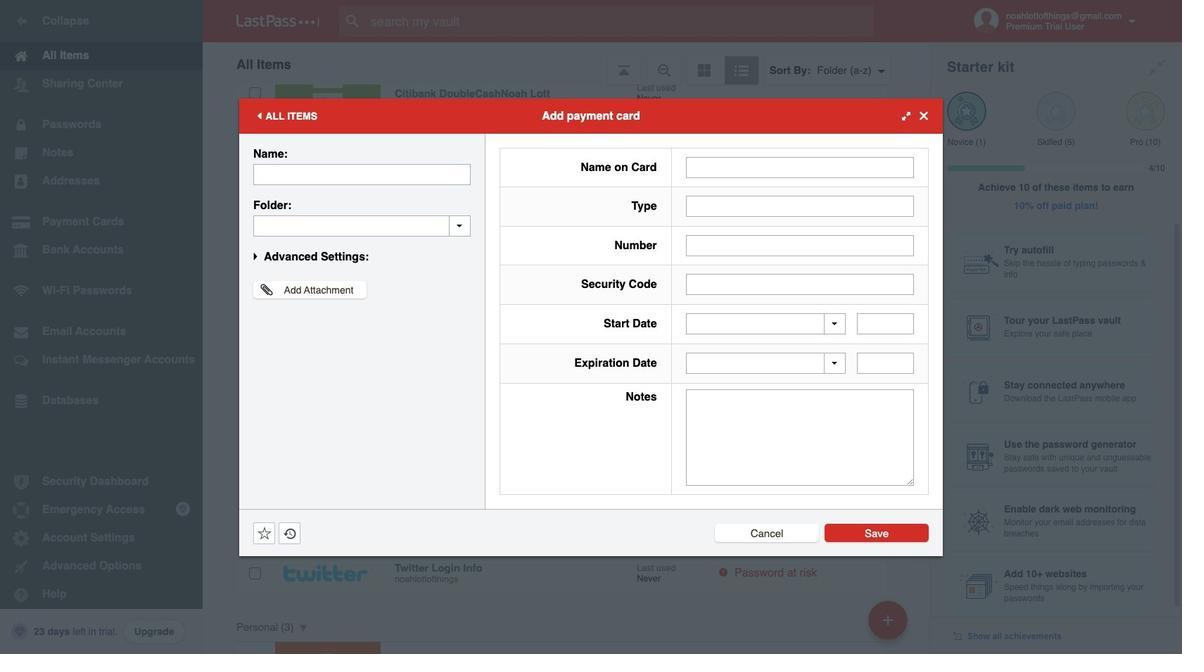 Task type: describe. For each thing, give the bounding box(es) containing it.
search my vault text field
[[339, 6, 902, 37]]

lastpass image
[[237, 15, 320, 27]]

Search search field
[[339, 6, 902, 37]]



Task type: locate. For each thing, give the bounding box(es) containing it.
new item image
[[884, 615, 893, 625]]

None text field
[[253, 164, 471, 185], [686, 196, 915, 217], [253, 215, 471, 236], [686, 389, 915, 485], [253, 164, 471, 185], [686, 196, 915, 217], [253, 215, 471, 236], [686, 389, 915, 485]]

new item navigation
[[864, 596, 917, 654]]

dialog
[[239, 98, 943, 556]]

vault options navigation
[[203, 42, 931, 84]]

None text field
[[686, 157, 915, 178], [686, 235, 915, 256], [686, 274, 915, 295], [858, 314, 915, 335], [858, 353, 915, 374], [686, 157, 915, 178], [686, 235, 915, 256], [686, 274, 915, 295], [858, 314, 915, 335], [858, 353, 915, 374]]

main navigation navigation
[[0, 0, 203, 654]]



Task type: vqa. For each thing, say whether or not it's contained in the screenshot.
The New Item element
no



